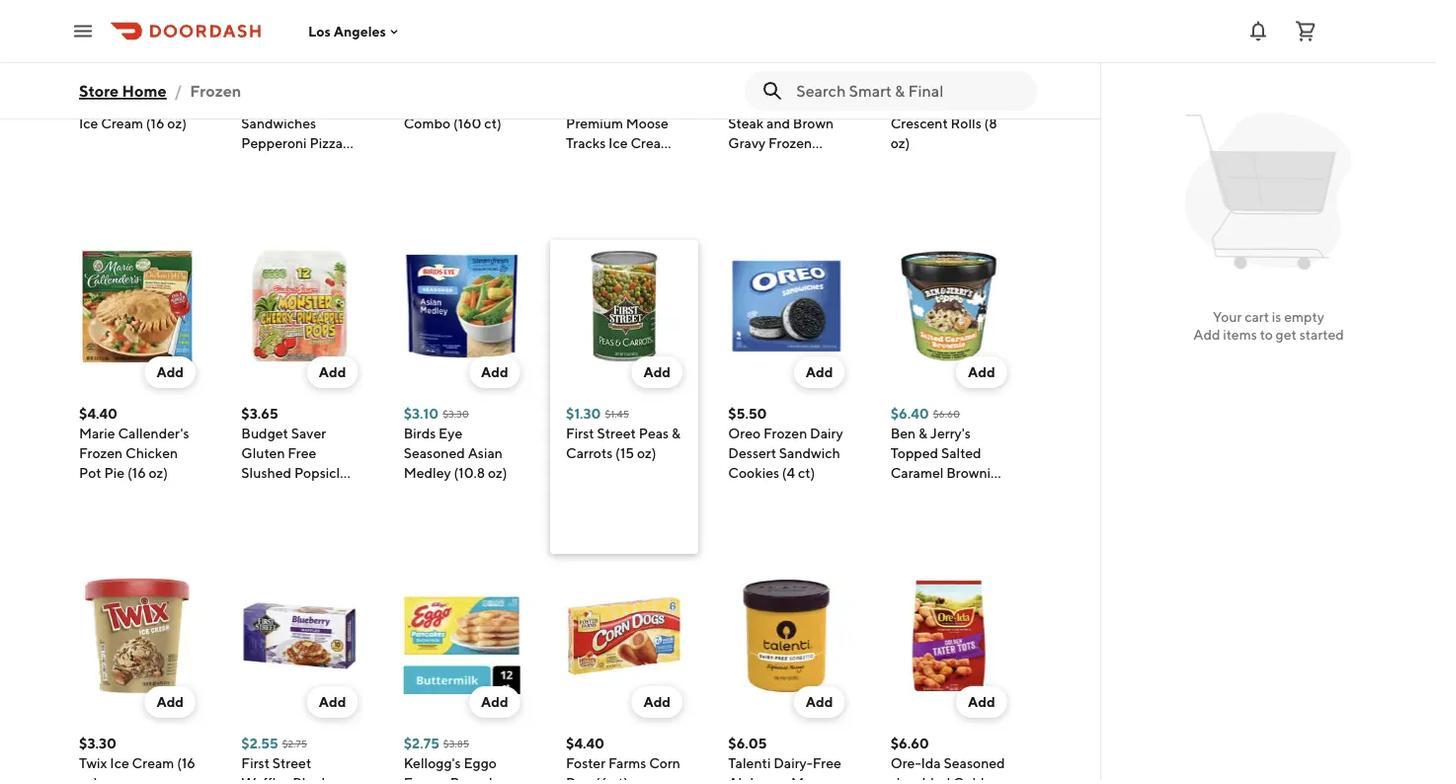 Task type: describe. For each thing, give the bounding box(es) containing it.
combo
[[404, 115, 451, 131]]

started
[[1300, 327, 1345, 343]]

cookies
[[729, 465, 780, 481]]

salisbury
[[785, 95, 842, 112]]

is
[[1272, 309, 1282, 325]]

crescent
[[891, 115, 948, 131]]

tracks
[[566, 135, 606, 151]]

totinos
[[404, 95, 450, 112]]

$2.75 inside the $2.55 $2.75 first street waffles blueberr
[[282, 738, 307, 749]]

$1.30
[[566, 406, 601, 422]]

angeles
[[334, 23, 386, 39]]

cream inside "$6.40 $6.60 ben & jerry's topped salted caramel brownie ice cream (15.2 oz)"
[[913, 485, 955, 501]]

los
[[308, 23, 331, 39]]

your cart is empty add items to get started
[[1194, 309, 1345, 343]]

pie
[[104, 465, 125, 481]]

gravy
[[729, 135, 766, 151]]

(15
[[616, 445, 634, 461]]

size
[[807, 155, 833, 171]]

0 items, open order cart image
[[1294, 19, 1318, 43]]

first street waffles blueberry (10 ct) image
[[241, 578, 358, 695]]

peas
[[639, 425, 669, 442]]

gluten
[[241, 445, 285, 461]]

add for $3.30 snicker's vanilla ice cream (16 oz)
[[157, 34, 184, 50]]

$2.75 $3.85 kellogg's eggo frozen pancake
[[404, 736, 511, 782]]

pineapple
[[291, 485, 354, 501]]

add for $1.30 $1.45 first street peas & carrots (15 oz)
[[644, 364, 671, 380]]

ct) inside $15.95 hot pockets sandwiches pepperoni pizza (12 ct)
[[262, 155, 279, 171]]

los angeles button
[[308, 23, 402, 39]]

empty retail cart image
[[1176, 99, 1362, 285]]

first for first street peas & carrots (15 oz)
[[566, 425, 594, 442]]

banquet
[[729, 95, 783, 112]]

eggo
[[464, 755, 497, 772]]

salted
[[942, 445, 982, 461]]

ct) inside 'totinos pizza rolls combo (160 ct)'
[[484, 115, 502, 131]]

ore-ida seasoned shredded golden potatoes tater tots (32 oz) image
[[891, 578, 1007, 695]]

$3.30 for $3.30 snicker's vanilla ice cream (16 oz)
[[79, 76, 117, 92]]

dairy-
[[774, 755, 813, 772]]

$6.60 inside $6.60 ore-ida seasoned shredded golde
[[891, 736, 929, 752]]

store home / frozen
[[79, 82, 241, 100]]

marie
[[79, 425, 115, 442]]

cream inside $3.30 twix ice cream (16 oz)
[[132, 755, 174, 772]]

cream inside $3.30 snicker's vanilla ice cream (16 oz)
[[101, 115, 143, 131]]

empty
[[1285, 309, 1325, 325]]

oz) inside "$6.40 $6.60 ben & jerry's topped salted caramel brownie ice cream (15.2 oz)"
[[891, 504, 910, 521]]

Search Smart & Final search field
[[797, 80, 1022, 102]]

brown
[[793, 115, 834, 131]]

rolls inside 'totinos pizza rolls combo (160 ct)'
[[489, 95, 519, 112]]

add for $2.55 $2.75 first street waffles blueberr
[[319, 694, 346, 710]]

rolls inside '$4.05 pillsbury original crescent rolls (8 oz)'
[[951, 115, 982, 131]]

frozen inside $4.40 marie callender's frozen chicken pot pie (16 oz)
[[79, 445, 123, 461]]

$4.05 pillsbury original crescent rolls (8 oz)
[[891, 76, 999, 151]]

steak
[[729, 115, 764, 131]]

talenti dairy-free alphonso mango sorbetto (1 pt) image
[[729, 578, 845, 695]]

and
[[767, 115, 791, 131]]

frozen inside $4.40 banquet salisbury steak and brown gravy frozen meal family size (27 oz)
[[769, 135, 812, 151]]

street inside first street premium moose tracks ice cream (48 oz)
[[597, 95, 636, 112]]

(27
[[729, 174, 748, 191]]

$4.05
[[891, 76, 929, 92]]

caramel
[[891, 465, 944, 481]]

jerry's
[[931, 425, 971, 442]]

/
[[174, 82, 182, 100]]

foster farms corn dog (6 ct) image
[[566, 578, 683, 695]]

chicken
[[126, 445, 178, 461]]

twix
[[79, 755, 107, 772]]

ct) inside $5.50 oreo frozen dairy dessert sandwich cookies (4 ct)
[[798, 465, 815, 481]]

ice inside first street premium moose tracks ice cream (48 oz)
[[609, 135, 628, 151]]

$1.45
[[605, 408, 629, 419]]

asian
[[468, 445, 503, 461]]

add for $4.40 marie callender's frozen chicken pot pie (16 oz)
[[157, 364, 184, 380]]

ct) inside $4.40 foster farms corn dog (6 ct)
[[611, 775, 629, 782]]

$4.40 for $4.40 banquet salisbury steak and brown gravy frozen meal family size (27 oz)
[[729, 76, 767, 92]]

get
[[1276, 327, 1297, 343]]

ben
[[891, 425, 916, 442]]

oz) inside '$4.05 pillsbury original crescent rolls (8 oz)'
[[891, 135, 910, 151]]

pizza inside 'totinos pizza rolls combo (160 ct)'
[[452, 95, 486, 112]]

hot
[[241, 95, 265, 112]]

add for $2.75 $3.85 kellogg's eggo frozen pancake
[[481, 694, 509, 710]]

to
[[1260, 327, 1273, 343]]

(160
[[453, 115, 482, 131]]

add for $6.40 $6.60 ben & jerry's topped salted caramel brownie ice cream (15.2 oz)
[[968, 364, 996, 380]]

pepperoni
[[241, 135, 307, 151]]

$6.40
[[891, 406, 929, 422]]

(12
[[241, 155, 259, 171]]

topped
[[891, 445, 939, 461]]

totinos pizza rolls combo (160 ct)
[[404, 95, 519, 131]]

moose
[[626, 115, 669, 131]]

add for $5.50 oreo frozen dairy dessert sandwich cookies (4 ct)
[[806, 364, 833, 380]]

vanilla
[[138, 95, 180, 112]]

(16 inside $4.40 marie callender's frozen chicken pot pie (16 oz)
[[127, 465, 146, 481]]

$2.55 $2.75 first street waffles blueberr
[[241, 736, 354, 782]]

$3.10
[[404, 406, 439, 422]]

(15.2
[[958, 485, 988, 501]]

(10.8
[[454, 465, 485, 481]]

ida
[[921, 755, 941, 772]]

cherry-
[[241, 485, 291, 501]]

ice inside $3.30 twix ice cream (16 oz)
[[110, 755, 129, 772]]

ice inside "$6.40 $6.60 ben & jerry's topped salted caramel brownie ice cream (15.2 oz)"
[[891, 485, 910, 501]]

pockets
[[268, 95, 319, 112]]

$15.95 hot pockets sandwiches pepperoni pizza (12 ct)
[[241, 76, 343, 171]]

free inside $3.65 budget saver gluten free slushed popsicles cherry-pineapple (3 oz x 12 ct)
[[288, 445, 317, 461]]

ore-
[[891, 755, 921, 772]]

add for $3.10 $3.30 birds eye seasoned asian medley (10.8 oz)
[[481, 364, 509, 380]]

pillsbury
[[891, 95, 945, 112]]

add for $6.60 ore-ida seasoned shredded golde
[[968, 694, 996, 710]]

$2.55
[[241, 736, 278, 752]]

seasoned inside $6.60 ore-ida seasoned shredded golde
[[944, 755, 1006, 772]]

premium
[[566, 115, 623, 131]]

store
[[79, 82, 119, 100]]

$3.10 $3.30 birds eye seasoned asian medley (10.8 oz)
[[404, 406, 507, 481]]

oz) inside '$1.30 $1.45 first street peas & carrots (15 oz)'
[[637, 445, 657, 461]]

$3.30 for $3.30 twix ice cream (16 oz)
[[79, 736, 117, 752]]

$3.30 snicker's vanilla ice cream (16 oz)
[[79, 76, 187, 131]]



Task type: vqa. For each thing, say whether or not it's contained in the screenshot.
left the Rolls
yes



Task type: locate. For each thing, give the bounding box(es) containing it.
0 vertical spatial rolls
[[489, 95, 519, 112]]

first up waffles
[[241, 755, 270, 772]]

ice down "premium"
[[609, 135, 628, 151]]

foster
[[566, 755, 606, 772]]

cream right twix
[[132, 755, 174, 772]]

oz) down twix
[[79, 775, 98, 782]]

$4.40 inside $4.40 foster farms corn dog (6 ct)
[[566, 736, 605, 752]]

saver
[[291, 425, 326, 442]]

1 vertical spatial (16
[[127, 465, 146, 481]]

$4.40 for $4.40 foster farms corn dog (6 ct)
[[566, 736, 605, 752]]

cream down caramel at the right
[[913, 485, 955, 501]]

$4.40 up foster
[[566, 736, 605, 752]]

1 vertical spatial rolls
[[951, 115, 982, 131]]

1 horizontal spatial rolls
[[951, 115, 982, 131]]

street for first street peas & carrots (15 oz)
[[597, 425, 636, 442]]

add for $4.40 foster farms corn dog (6 ct)
[[644, 694, 671, 710]]

brownie
[[947, 465, 999, 481]]

oz) inside $3.10 $3.30 birds eye seasoned asian medley (10.8 oz)
[[488, 465, 507, 481]]

ct) right 12
[[300, 504, 317, 521]]

(16
[[146, 115, 165, 131], [127, 465, 146, 481], [177, 755, 196, 772]]

cart
[[1245, 309, 1270, 325]]

dairy
[[810, 425, 843, 442]]

frozen inside $5.50 oreo frozen dairy dessert sandwich cookies (4 ct)
[[764, 425, 808, 442]]

rolls right totinos
[[489, 95, 519, 112]]

dessert
[[729, 445, 777, 461]]

add for $15.95 hot pockets sandwiches pepperoni pizza (12 ct)
[[319, 34, 346, 50]]

birds eye seasoned asian medley (10.8 oz) image
[[404, 248, 520, 365]]

$4.40 up banquet
[[729, 76, 767, 92]]

2 & from the left
[[919, 425, 928, 442]]

$3.85
[[443, 738, 469, 749]]

2 horizontal spatial $4.40
[[729, 76, 767, 92]]

slushed
[[241, 465, 292, 481]]

ice down snicker's
[[79, 115, 98, 131]]

budget saver gluten free slushed popsicles cherry-pineapple (3 oz x 12 ct) image
[[241, 248, 358, 365]]

pizza down sandwiches
[[310, 135, 343, 151]]

$3.30 up snicker's
[[79, 76, 117, 92]]

0 vertical spatial first
[[566, 95, 594, 112]]

ct) right (4
[[798, 465, 815, 481]]

first inside the $2.55 $2.75 first street waffles blueberr
[[241, 755, 270, 772]]

oreo frozen dairy dessert sandwich cookies (4 ct) image
[[729, 248, 845, 365]]

2 vertical spatial street
[[272, 755, 311, 772]]

0 horizontal spatial rolls
[[489, 95, 519, 112]]

$3.30 inside $3.30 snicker's vanilla ice cream (16 oz)
[[79, 76, 117, 92]]

add
[[157, 34, 184, 50], [319, 34, 346, 50], [1194, 327, 1221, 343], [157, 364, 184, 380], [319, 364, 346, 380], [481, 364, 509, 380], [644, 364, 671, 380], [806, 364, 833, 380], [968, 364, 996, 380], [157, 694, 184, 710], [319, 694, 346, 710], [481, 694, 509, 710], [644, 694, 671, 710], [806, 694, 833, 710], [968, 694, 996, 710]]

rolls down original
[[951, 115, 982, 131]]

add inside your cart is empty add items to get started
[[1194, 327, 1221, 343]]

waffles
[[241, 775, 290, 782]]

street inside the $2.55 $2.75 first street waffles blueberr
[[272, 755, 311, 772]]

ice down caramel at the right
[[891, 485, 910, 501]]

oreo
[[729, 425, 761, 442]]

$6.60
[[933, 408, 961, 419], [891, 736, 929, 752]]

0 horizontal spatial &
[[672, 425, 681, 442]]

& right 'ben'
[[919, 425, 928, 442]]

(16 down vanilla
[[146, 115, 165, 131]]

(16 inside $3.30 snicker's vanilla ice cream (16 oz)
[[146, 115, 165, 131]]

0 horizontal spatial pizza
[[310, 135, 343, 151]]

(3
[[241, 504, 254, 521]]

ct) down farms
[[611, 775, 629, 782]]

alphonso
[[729, 775, 789, 782]]

first up "premium"
[[566, 95, 594, 112]]

add for $3.65 budget saver gluten free slushed popsicles cherry-pineapple (3 oz x 12 ct)
[[319, 364, 346, 380]]

$4.40 banquet salisbury steak and brown gravy frozen meal family size (27 oz)
[[729, 76, 842, 191]]

first down $1.30
[[566, 425, 594, 442]]

ben & jerry's topped salted caramel brownie ice cream (15.2 oz) image
[[891, 248, 1007, 365]]

(6
[[595, 775, 609, 782]]

2 vertical spatial $3.30
[[79, 736, 117, 752]]

1 vertical spatial $6.60
[[891, 736, 929, 752]]

$4.40 marie callender's frozen chicken pot pie (16 oz)
[[79, 406, 189, 481]]

pizza up (160
[[452, 95, 486, 112]]

& right peas
[[672, 425, 681, 442]]

oz) right (27 at top
[[751, 174, 770, 191]]

sandwich
[[779, 445, 841, 461]]

1 vertical spatial first
[[566, 425, 594, 442]]

1 vertical spatial free
[[813, 755, 842, 772]]

add for $6.05 talenti dairy-free alphonso mang
[[806, 694, 833, 710]]

oz) inside $4.40 banquet salisbury steak and brown gravy frozen meal family size (27 oz)
[[751, 174, 770, 191]]

$4.40 up marie
[[79, 406, 118, 422]]

0 vertical spatial $3.30
[[79, 76, 117, 92]]

0 horizontal spatial free
[[288, 445, 317, 461]]

0 vertical spatial pizza
[[452, 95, 486, 112]]

(4
[[782, 465, 796, 481]]

ct) right (160
[[484, 115, 502, 131]]

open menu image
[[71, 19, 95, 43]]

your
[[1213, 309, 1242, 325]]

seasoned
[[404, 445, 465, 461], [944, 755, 1006, 772]]

0 vertical spatial street
[[597, 95, 636, 112]]

carrots
[[566, 445, 613, 461]]

& inside "$6.40 $6.60 ben & jerry's topped salted caramel brownie ice cream (15.2 oz)"
[[919, 425, 928, 442]]

$5.50
[[729, 406, 767, 422]]

first inside first street premium moose tracks ice cream (48 oz)
[[566, 95, 594, 112]]

1 vertical spatial $4.40
[[79, 406, 118, 422]]

0 vertical spatial seasoned
[[404, 445, 465, 461]]

popsicles
[[294, 465, 354, 481]]

cream down snicker's
[[101, 115, 143, 131]]

free down saver
[[288, 445, 317, 461]]

seasoned up medley
[[404, 445, 465, 461]]

1 vertical spatial street
[[597, 425, 636, 442]]

0 horizontal spatial $2.75
[[282, 738, 307, 749]]

(16 right pie
[[127, 465, 146, 481]]

0 vertical spatial $6.60
[[933, 408, 961, 419]]

rolls
[[489, 95, 519, 112], [951, 115, 982, 131]]

2 vertical spatial $4.40
[[566, 736, 605, 752]]

kellogg's
[[404, 755, 461, 772]]

(48
[[566, 155, 588, 171]]

oz) down caramel at the right
[[891, 504, 910, 521]]

free right talenti
[[813, 755, 842, 772]]

$3.65
[[241, 406, 278, 422]]

$2.75 up kellogg's
[[404, 736, 440, 752]]

seasoned right the ida
[[944, 755, 1006, 772]]

street up waffles
[[272, 755, 311, 772]]

marie callender's frozen chicken pot pie (16 oz) image
[[79, 248, 196, 365]]

$4.40 inside $4.40 banquet salisbury steak and brown gravy frozen meal family size (27 oz)
[[729, 76, 767, 92]]

1 horizontal spatial free
[[813, 755, 842, 772]]

ct)
[[484, 115, 502, 131], [262, 155, 279, 171], [798, 465, 815, 481], [300, 504, 317, 521], [611, 775, 629, 782]]

1 horizontal spatial $6.60
[[933, 408, 961, 419]]

meal
[[729, 155, 760, 171]]

$6.60 inside "$6.40 $6.60 ben & jerry's topped salted caramel brownie ice cream (15.2 oz)"
[[933, 408, 961, 419]]

12
[[284, 504, 297, 521]]

0 vertical spatial (16
[[146, 115, 165, 131]]

oz) inside $4.40 marie callender's frozen chicken pot pie (16 oz)
[[149, 465, 168, 481]]

street inside '$1.30 $1.45 first street peas & carrots (15 oz)'
[[597, 425, 636, 442]]

snicker's
[[79, 95, 135, 112]]

birds
[[404, 425, 436, 442]]

callender's
[[118, 425, 189, 442]]

oz) down "asian"
[[488, 465, 507, 481]]

1 vertical spatial $3.30
[[443, 408, 469, 419]]

0 vertical spatial free
[[288, 445, 317, 461]]

seasoned inside $3.10 $3.30 birds eye seasoned asian medley (10.8 oz)
[[404, 445, 465, 461]]

$6.05 talenti dairy-free alphonso mang
[[729, 736, 842, 782]]

twix ice cream (16 oz) image
[[79, 578, 196, 695]]

0 vertical spatial $4.40
[[729, 76, 767, 92]]

items
[[1224, 327, 1258, 343]]

oz) inside $3.30 twix ice cream (16 oz)
[[79, 775, 98, 782]]

notification bell image
[[1247, 19, 1271, 43]]

0 horizontal spatial $4.40
[[79, 406, 118, 422]]

$6.60 ore-ida seasoned shredded golde
[[891, 736, 1006, 782]]

sandwiches
[[241, 115, 316, 131]]

oz) down crescent
[[891, 135, 910, 151]]

$6.60 up 'jerry's'
[[933, 408, 961, 419]]

$3.30 up eye
[[443, 408, 469, 419]]

2 vertical spatial first
[[241, 755, 270, 772]]

farms
[[609, 755, 647, 772]]

2 vertical spatial (16
[[177, 755, 196, 772]]

dog
[[566, 775, 593, 782]]

free
[[288, 445, 317, 461], [813, 755, 842, 772]]

1 vertical spatial seasoned
[[944, 755, 1006, 772]]

oz)
[[167, 115, 187, 131], [891, 135, 910, 151], [591, 155, 610, 171], [751, 174, 770, 191], [637, 445, 657, 461], [149, 465, 168, 481], [488, 465, 507, 481], [891, 504, 910, 521], [79, 775, 98, 782]]

first for first street waffles blueberr
[[241, 755, 270, 772]]

oz) inside first street premium moose tracks ice cream (48 oz)
[[591, 155, 610, 171]]

ice inside $3.30 snicker's vanilla ice cream (16 oz)
[[79, 115, 98, 131]]

1 horizontal spatial pizza
[[452, 95, 486, 112]]

pizza inside $15.95 hot pockets sandwiches pepperoni pizza (12 ct)
[[310, 135, 343, 151]]

(16 inside $3.30 twix ice cream (16 oz)
[[177, 755, 196, 772]]

$4.40 inside $4.40 marie callender's frozen chicken pot pie (16 oz)
[[79, 406, 118, 422]]

(16 right twix
[[177, 755, 196, 772]]

$4.40
[[729, 76, 767, 92], [79, 406, 118, 422], [566, 736, 605, 752]]

$2.75 right "$2.55"
[[282, 738, 307, 749]]

&
[[672, 425, 681, 442], [919, 425, 928, 442]]

kellogg's eggo frozen pancakes buttermilk (12 ct) image
[[404, 578, 520, 695]]

frozen inside $2.75 $3.85 kellogg's eggo frozen pancake
[[404, 775, 447, 782]]

corn
[[649, 755, 681, 772]]

free inside '$6.05 talenti dairy-free alphonso mang'
[[813, 755, 842, 772]]

first street peas & carrots (15 oz) image
[[566, 248, 683, 365]]

1 & from the left
[[672, 425, 681, 442]]

street down $1.45
[[597, 425, 636, 442]]

$5.50 oreo frozen dairy dessert sandwich cookies (4 ct)
[[729, 406, 843, 481]]

ct) down pepperoni at the top
[[262, 155, 279, 171]]

first inside '$1.30 $1.45 first street peas & carrots (15 oz)'
[[566, 425, 594, 442]]

ice right twix
[[110, 755, 129, 772]]

family
[[763, 155, 804, 171]]

medley
[[404, 465, 451, 481]]

oz) down chicken
[[149, 465, 168, 481]]

cream down moose
[[631, 135, 673, 151]]

(8
[[985, 115, 998, 131]]

$3.30 inside $3.30 twix ice cream (16 oz)
[[79, 736, 117, 752]]

$3.30 inside $3.10 $3.30 birds eye seasoned asian medley (10.8 oz)
[[443, 408, 469, 419]]

0 horizontal spatial seasoned
[[404, 445, 465, 461]]

eye
[[439, 425, 463, 442]]

1 horizontal spatial $2.75
[[404, 736, 440, 752]]

$4.40 for $4.40 marie callender's frozen chicken pot pie (16 oz)
[[79, 406, 118, 422]]

$4.40 foster farms corn dog (6 ct)
[[566, 736, 681, 782]]

oz) down peas
[[637, 445, 657, 461]]

street up "premium"
[[597, 95, 636, 112]]

0 horizontal spatial $6.60
[[891, 736, 929, 752]]

$2.75 inside $2.75 $3.85 kellogg's eggo frozen pancake
[[404, 736, 440, 752]]

pot
[[79, 465, 101, 481]]

oz
[[257, 504, 271, 521]]

1 vertical spatial pizza
[[310, 135, 343, 151]]

$1.30 $1.45 first street peas & carrots (15 oz)
[[566, 406, 681, 461]]

& inside '$1.30 $1.45 first street peas & carrots (15 oz)'
[[672, 425, 681, 442]]

ct) inside $3.65 budget saver gluten free slushed popsicles cherry-pineapple (3 oz x 12 ct)
[[300, 504, 317, 521]]

oz) inside $3.30 snicker's vanilla ice cream (16 oz)
[[167, 115, 187, 131]]

$2.75
[[404, 736, 440, 752], [282, 738, 307, 749]]

oz) right (48
[[591, 155, 610, 171]]

street for first street waffles blueberr
[[272, 755, 311, 772]]

$3.30
[[79, 76, 117, 92], [443, 408, 469, 419], [79, 736, 117, 752]]

talenti
[[729, 755, 771, 772]]

1 horizontal spatial $4.40
[[566, 736, 605, 752]]

los angeles
[[308, 23, 386, 39]]

1 horizontal spatial seasoned
[[944, 755, 1006, 772]]

1 horizontal spatial &
[[919, 425, 928, 442]]

$6.40 $6.60 ben & jerry's topped salted caramel brownie ice cream (15.2 oz)
[[891, 406, 999, 521]]

$15.95
[[241, 76, 284, 92]]

cream inside first street premium moose tracks ice cream (48 oz)
[[631, 135, 673, 151]]

$3.30 up twix
[[79, 736, 117, 752]]

$3.30 twix ice cream (16 oz)
[[79, 736, 196, 782]]

home
[[122, 82, 167, 100]]

$6.60 up ore-
[[891, 736, 929, 752]]

add for $3.30 twix ice cream (16 oz)
[[157, 694, 184, 710]]

oz) down vanilla
[[167, 115, 187, 131]]



